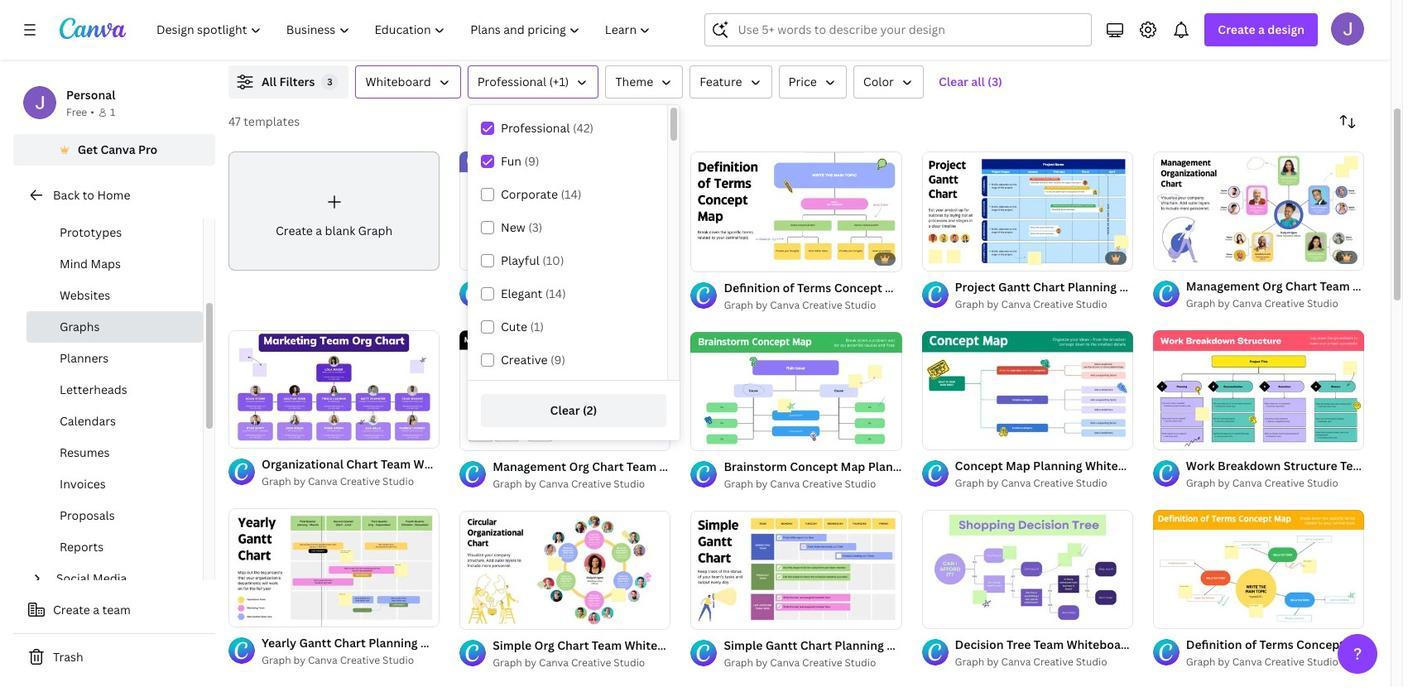 Task type: locate. For each thing, give the bounding box(es) containing it.
create a blank graph element
[[229, 152, 440, 270]]

a left team
[[93, 602, 99, 618]]

graph for "definition of terms concept map planning whiteboard in yellow green red simple colorful style" image
[[1186, 655, 1216, 669]]

concept map planning whiteboard in purple green modern professional style image
[[460, 151, 671, 270]]

0 vertical spatial create
[[1218, 22, 1256, 37]]

0 horizontal spatial (3)
[[528, 219, 543, 235]]

(3)
[[988, 74, 1003, 89], [528, 219, 543, 235]]

decision tree team whiteboard in light green purple casual corporate style image
[[922, 510, 1133, 629]]

clear for clear (2)
[[550, 402, 580, 418]]

create down social
[[53, 602, 90, 618]]

graph by canva creative studio for work breakdown structure team whiteboard in red purple green trendy stickers style image
[[1186, 476, 1339, 490]]

Sort by button
[[1331, 105, 1364, 138]]

mind maps link
[[26, 248, 203, 280]]

professional up fun (9)
[[501, 120, 570, 136]]

creative for simple org chart team whiteboard in yellow pink green spaced color blocks style image
[[571, 655, 611, 669]]

(9) up clear (2)
[[551, 352, 566, 368]]

Search search field
[[738, 14, 1082, 46]]

create inside dropdown button
[[1218, 22, 1256, 37]]

simple org chart team whiteboard in yellow pink green spaced color blocks style image
[[460, 510, 671, 629]]

1 vertical spatial (9)
[[551, 352, 566, 368]]

by for "definition of terms concept map planning whiteboard in yellow green red simple colorful style" image
[[1218, 655, 1230, 669]]

studio for work breakdown structure team whiteboard in red purple green trendy stickers style image
[[1307, 476, 1339, 490]]

graph by canva creative studio link for brainstorm concept map planning whiteboard in green purple blue simple colorful style image
[[724, 476, 902, 493]]

price button
[[779, 65, 847, 99]]

studio for organizational chart team whiteboard in royal purple pastel purple friendly professional style image
[[383, 475, 414, 489]]

0 horizontal spatial create
[[53, 602, 90, 618]]

social media link
[[50, 563, 193, 594]]

filters
[[279, 74, 315, 89]]

1 vertical spatial clear
[[550, 402, 580, 418]]

(14)
[[561, 186, 582, 202], [545, 286, 566, 301]]

graph by canva creative studio link for work breakdown structure team whiteboard in red purple green trendy stickers style image
[[1186, 475, 1364, 491]]

invoices link
[[26, 469, 203, 500]]

create left design
[[1218, 22, 1256, 37]]

design
[[1268, 22, 1305, 37]]

social
[[56, 570, 90, 586]]

(9)
[[524, 153, 539, 169], [551, 352, 566, 368]]

graph by canva creative studio
[[493, 296, 645, 310], [1186, 296, 1339, 310], [955, 298, 1108, 312], [724, 298, 876, 312], [262, 475, 414, 489], [1186, 476, 1339, 490], [955, 476, 1108, 490], [493, 477, 645, 491], [724, 477, 876, 491], [262, 653, 414, 667], [1186, 655, 1339, 669], [955, 655, 1108, 669], [493, 655, 645, 669], [724, 656, 876, 670]]

graph by canva creative studio link for decision tree team whiteboard in light green purple casual corporate style image
[[955, 654, 1133, 671]]

whiteboard button
[[356, 65, 461, 99]]

2 vertical spatial a
[[93, 602, 99, 618]]

canva
[[100, 142, 135, 157], [539, 296, 569, 310], [1233, 296, 1262, 310], [1001, 298, 1031, 312], [770, 298, 800, 312], [308, 475, 338, 489], [1233, 476, 1262, 490], [1001, 476, 1031, 490], [539, 477, 569, 491], [770, 477, 800, 491], [308, 653, 338, 667], [1233, 655, 1262, 669], [1001, 655, 1031, 669], [539, 655, 569, 669], [770, 656, 800, 670]]

create inside button
[[53, 602, 90, 618]]

canva for simple gantt chart planning whiteboard in yellow blue green spaced color blocks style 'image'
[[770, 656, 800, 670]]

graphs
[[60, 319, 100, 335]]

(3) right all
[[988, 74, 1003, 89]]

letterheads
[[60, 382, 127, 397]]

studio for brainstorm concept map planning whiteboard in green purple blue simple colorful style image
[[845, 477, 876, 491]]

2 horizontal spatial create
[[1218, 22, 1256, 37]]

websites link
[[26, 280, 203, 311]]

feature button
[[690, 65, 772, 99]]

simple gantt chart planning whiteboard in yellow blue green spaced color blocks style image
[[691, 511, 902, 630]]

canva for simple org chart team whiteboard in yellow pink green spaced color blocks style image
[[539, 655, 569, 669]]

pro
[[138, 142, 158, 157]]

graph for brainstorm concept map planning whiteboard in green purple blue simple colorful style image
[[724, 477, 753, 491]]

by
[[525, 296, 537, 310], [1218, 296, 1230, 310], [987, 298, 999, 312], [756, 298, 768, 312], [294, 475, 305, 489], [1218, 476, 1230, 490], [987, 476, 999, 490], [525, 477, 537, 491], [756, 477, 768, 491], [294, 653, 305, 667], [1218, 655, 1230, 669], [987, 655, 999, 669], [525, 655, 537, 669], [756, 656, 768, 670]]

new
[[501, 219, 526, 235]]

a inside dropdown button
[[1259, 22, 1265, 37]]

2 vertical spatial create
[[53, 602, 90, 618]]

creative for definition of terms concept map planning whiteboard in light blue pink green spaced color blocks style image at the top of the page
[[802, 298, 843, 312]]

create for create a team
[[53, 602, 90, 618]]

mind maps
[[60, 256, 121, 272]]

brainstorm concept map planning whiteboard in green purple blue simple colorful style image
[[691, 332, 902, 451]]

graph by canva creative studio link
[[493, 296, 671, 312], [1186, 296, 1364, 312], [955, 297, 1133, 313], [724, 297, 902, 314], [262, 474, 440, 491], [1186, 475, 1364, 491], [955, 476, 1133, 492], [493, 476, 671, 492], [724, 476, 902, 493], [262, 652, 440, 669], [1186, 654, 1364, 670], [955, 654, 1133, 671], [493, 655, 671, 671], [724, 655, 902, 671]]

creative for organizational chart team whiteboard in royal purple pastel purple friendly professional style image
[[340, 475, 380, 489]]

canva for project gantt chart planning whiteboard in blue simple colorful style image
[[1001, 298, 1031, 312]]

graph by canva creative studio link for simple org chart team whiteboard in yellow pink green spaced color blocks style image
[[493, 655, 671, 671]]

professional
[[477, 74, 547, 89], [501, 120, 570, 136]]

fun
[[501, 153, 522, 169]]

studio for decision tree team whiteboard in light green purple casual corporate style image
[[1076, 655, 1108, 669]]

creative for brainstorm concept map planning whiteboard in green purple blue simple colorful style image
[[802, 477, 843, 491]]

theme
[[616, 74, 653, 89]]

(3) inside button
[[988, 74, 1003, 89]]

1 horizontal spatial clear
[[939, 74, 969, 89]]

0 horizontal spatial (9)
[[524, 153, 539, 169]]

0 vertical spatial (9)
[[524, 153, 539, 169]]

professional inside professional (+1) "button"
[[477, 74, 547, 89]]

definition of terms concept map planning whiteboard in yellow green red simple colorful style image
[[1153, 509, 1364, 628]]

get canva pro button
[[13, 134, 215, 166]]

professional (+1) button
[[468, 65, 599, 99]]

None search field
[[705, 13, 1092, 46]]

(14) right corporate
[[561, 186, 582, 202]]

(9) for fun (9)
[[524, 153, 539, 169]]

•
[[90, 105, 94, 119]]

0 horizontal spatial a
[[93, 602, 99, 618]]

graph by canva creative studio for concept map planning whiteboard in green blue modern professional style image
[[955, 476, 1108, 490]]

clear left all
[[939, 74, 969, 89]]

professional for professional (+1)
[[477, 74, 547, 89]]

1 horizontal spatial (3)
[[988, 74, 1003, 89]]

1 vertical spatial professional
[[501, 120, 570, 136]]

professional (+1)
[[477, 74, 569, 89]]

corporate (14)
[[501, 186, 582, 202]]

by for brainstorm concept map planning whiteboard in green purple blue simple colorful style image
[[756, 477, 768, 491]]

cute (1)
[[501, 319, 544, 335]]

canva for concept map planning whiteboard in green blue modern professional style image
[[1001, 476, 1031, 490]]

all filters
[[262, 74, 315, 89]]

(9) for creative (9)
[[551, 352, 566, 368]]

studio for "definition of terms concept map planning whiteboard in yellow green red simple colorful style" image
[[1307, 655, 1339, 669]]

back
[[53, 187, 80, 203]]

studio for definition of terms concept map planning whiteboard in light blue pink green spaced color blocks style image at the top of the page
[[845, 298, 876, 312]]

1 horizontal spatial create
[[276, 223, 313, 238]]

create a design
[[1218, 22, 1305, 37]]

elegant
[[501, 286, 543, 301]]

(3) right new
[[528, 219, 543, 235]]

calendars link
[[26, 406, 203, 437]]

clear all (3) button
[[931, 65, 1011, 99]]

get
[[78, 142, 98, 157]]

creative (9)
[[501, 352, 566, 368]]

47
[[229, 113, 241, 129]]

creative for project gantt chart planning whiteboard in blue simple colorful style image
[[1034, 298, 1074, 312]]

graph for project gantt chart planning whiteboard in blue simple colorful style image
[[955, 298, 985, 312]]

graph by canva creative studio for brainstorm concept map planning whiteboard in green purple blue simple colorful style image
[[724, 477, 876, 491]]

letterheads link
[[26, 374, 203, 406]]

a for blank
[[316, 223, 322, 238]]

clear (2) button
[[481, 394, 667, 427]]

graph for simple gantt chart planning whiteboard in yellow blue green spaced color blocks style 'image'
[[724, 656, 753, 670]]

0 vertical spatial clear
[[939, 74, 969, 89]]

a left design
[[1259, 22, 1265, 37]]

(14) down (10)
[[545, 286, 566, 301]]

canva for decision tree team whiteboard in light green purple casual corporate style image
[[1001, 655, 1031, 669]]

clear left (2)
[[550, 402, 580, 418]]

studio
[[614, 296, 645, 310], [1307, 296, 1339, 310], [1076, 298, 1108, 312], [845, 298, 876, 312], [383, 475, 414, 489], [1307, 476, 1339, 490], [1076, 476, 1108, 490], [614, 477, 645, 491], [845, 477, 876, 491], [383, 653, 414, 667], [1307, 655, 1339, 669], [1076, 655, 1108, 669], [614, 655, 645, 669], [845, 656, 876, 670]]

graph
[[358, 223, 393, 238], [493, 296, 522, 310], [1186, 296, 1216, 310], [955, 298, 985, 312], [724, 298, 753, 312], [262, 475, 291, 489], [1186, 476, 1216, 490], [955, 476, 985, 490], [493, 477, 522, 491], [724, 477, 753, 491], [262, 653, 291, 667], [1186, 655, 1216, 669], [955, 655, 985, 669], [493, 655, 522, 669], [724, 656, 753, 670]]

0 vertical spatial a
[[1259, 22, 1265, 37]]

create a blank graph
[[276, 223, 393, 238]]

a inside button
[[93, 602, 99, 618]]

(42)
[[573, 120, 594, 136]]

a for team
[[93, 602, 99, 618]]

playful
[[501, 253, 540, 268]]

a
[[1259, 22, 1265, 37], [316, 223, 322, 238], [93, 602, 99, 618]]

studio for simple gantt chart planning whiteboard in yellow blue green spaced color blocks style 'image'
[[845, 656, 876, 670]]

back to home
[[53, 187, 130, 203]]

websites
[[60, 287, 110, 303]]

create left blank on the top left of page
[[276, 223, 313, 238]]

creative
[[571, 296, 611, 310], [1265, 296, 1305, 310], [1034, 298, 1074, 312], [802, 298, 843, 312], [501, 352, 548, 368], [340, 475, 380, 489], [1265, 476, 1305, 490], [1034, 476, 1074, 490], [571, 477, 611, 491], [802, 477, 843, 491], [340, 653, 380, 667], [1265, 655, 1305, 669], [1034, 655, 1074, 669], [571, 655, 611, 669], [802, 656, 843, 670]]

studio for management org chart team whiteboard in blue green spaced color blocks style "image"
[[1307, 296, 1339, 310]]

1 vertical spatial create
[[276, 223, 313, 238]]

canva for definition of terms concept map planning whiteboard in light blue pink green spaced color blocks style image at the top of the page
[[770, 298, 800, 312]]

(1)
[[530, 319, 544, 335]]

by for simple gantt chart planning whiteboard in yellow blue green spaced color blocks style 'image'
[[756, 656, 768, 670]]

47 templates
[[229, 113, 300, 129]]

1 horizontal spatial a
[[316, 223, 322, 238]]

0 horizontal spatial clear
[[550, 402, 580, 418]]

planners link
[[26, 343, 203, 374]]

1 horizontal spatial (9)
[[551, 352, 566, 368]]

graph by canva creative studio for simple org chart team whiteboard in yellow pink green spaced color blocks style image
[[493, 655, 645, 669]]

corporate
[[501, 186, 558, 202]]

creative for work breakdown structure team whiteboard in red purple green trendy stickers style image
[[1265, 476, 1305, 490]]

graph by canva creative studio link for "definition of terms concept map planning whiteboard in yellow green red simple colorful style" image
[[1186, 654, 1364, 670]]

color
[[863, 74, 894, 89]]

canva for organizational chart team whiteboard in royal purple pastel purple friendly professional style image
[[308, 475, 338, 489]]

by for simple org chart team whiteboard in yellow pink green spaced color blocks style image
[[525, 655, 537, 669]]

graph for management org chart team whiteboard in blue green spaced color blocks style "image"
[[1186, 296, 1216, 310]]

definition of terms concept map planning whiteboard in light blue pink green spaced color blocks style image
[[691, 152, 902, 271]]

mind
[[60, 256, 88, 272]]

graph by canva creative studio for definition of terms concept map planning whiteboard in light blue pink green spaced color blocks style image at the top of the page
[[724, 298, 876, 312]]

graph by canva creative studio for simple gantt chart planning whiteboard in yellow blue green spaced color blocks style 'image'
[[724, 656, 876, 670]]

blank
[[325, 223, 355, 238]]

graph for organizational chart team whiteboard in royal purple pastel purple friendly professional style image
[[262, 475, 291, 489]]

canva for work breakdown structure team whiteboard in red purple green trendy stickers style image
[[1233, 476, 1262, 490]]

1 vertical spatial (14)
[[545, 286, 566, 301]]

professional left "(+1)"
[[477, 74, 547, 89]]

clear
[[939, 74, 969, 89], [550, 402, 580, 418]]

(9) right fun
[[524, 153, 539, 169]]

1 vertical spatial (3)
[[528, 219, 543, 235]]

yearly gantt chart planning whiteboard in green yellow spaced color blocks style image
[[229, 508, 440, 627]]

a left blank on the top left of page
[[316, 223, 322, 238]]

studio for simple org chart team whiteboard in yellow pink green spaced color blocks style image
[[614, 655, 645, 669]]

management org chart team whiteboard in black red green trendy sticker style image
[[460, 331, 671, 450]]

0 vertical spatial (14)
[[561, 186, 582, 202]]

0 vertical spatial professional
[[477, 74, 547, 89]]

create
[[1218, 22, 1256, 37], [276, 223, 313, 238], [53, 602, 90, 618]]

0 vertical spatial (3)
[[988, 74, 1003, 89]]

1 vertical spatial a
[[316, 223, 322, 238]]

create for create a design
[[1218, 22, 1256, 37]]

2 horizontal spatial a
[[1259, 22, 1265, 37]]

creative for simple gantt chart planning whiteboard in yellow blue green spaced color blocks style 'image'
[[802, 656, 843, 670]]



Task type: describe. For each thing, give the bounding box(es) containing it.
invoices
[[60, 476, 106, 492]]

creative for management org chart team whiteboard in blue green spaced color blocks style "image"
[[1265, 296, 1305, 310]]

by for decision tree team whiteboard in light green purple casual corporate style image
[[987, 655, 999, 669]]

calendars
[[60, 413, 116, 429]]

3
[[327, 75, 333, 88]]

trash
[[53, 649, 83, 665]]

create a team
[[53, 602, 131, 618]]

(2)
[[583, 402, 597, 418]]

professional (42)
[[501, 120, 594, 136]]

studio for yearly gantt chart planning whiteboard in green yellow spaced color blocks style image
[[383, 653, 414, 667]]

feature
[[700, 74, 742, 89]]

graph by canva creative studio for "definition of terms concept map planning whiteboard in yellow green red simple colorful style" image
[[1186, 655, 1339, 669]]

prototypes link
[[26, 217, 203, 248]]

personal
[[66, 87, 115, 103]]

trash link
[[13, 641, 215, 674]]

graph by canva creative studio for project gantt chart planning whiteboard in blue simple colorful style image
[[955, 298, 1108, 312]]

clear all (3)
[[939, 74, 1003, 89]]

graph for work breakdown structure team whiteboard in red purple green trendy stickers style image
[[1186, 476, 1216, 490]]

maps
[[91, 256, 121, 272]]

reports
[[60, 539, 104, 555]]

fun (9)
[[501, 153, 539, 169]]

create a team button
[[13, 594, 215, 627]]

free •
[[66, 105, 94, 119]]

graph for yearly gantt chart planning whiteboard in green yellow spaced color blocks style image
[[262, 653, 291, 667]]

by for organizational chart team whiteboard in royal purple pastel purple friendly professional style image
[[294, 475, 305, 489]]

proposals
[[60, 508, 115, 523]]

3 filter options selected element
[[322, 74, 338, 90]]

creative for yearly gantt chart planning whiteboard in green yellow spaced color blocks style image
[[340, 653, 380, 667]]

reports link
[[26, 532, 203, 563]]

planners
[[60, 350, 109, 366]]

graph for decision tree team whiteboard in light green purple casual corporate style image
[[955, 655, 985, 669]]

graph by canva creative studio link for concept map planning whiteboard in green blue modern professional style image
[[955, 476, 1133, 492]]

(14) for elegant (14)
[[545, 286, 566, 301]]

get canva pro
[[78, 142, 158, 157]]

by for work breakdown structure team whiteboard in red purple green trendy stickers style image
[[1218, 476, 1230, 490]]

back to home link
[[13, 179, 215, 212]]

graph by canva creative studio link for simple gantt chart planning whiteboard in yellow blue green spaced color blocks style 'image'
[[724, 655, 902, 671]]

to
[[82, 187, 94, 203]]

studio for concept map planning whiteboard in green blue modern professional style image
[[1076, 476, 1108, 490]]

free
[[66, 105, 87, 119]]

all
[[262, 74, 277, 89]]

all
[[971, 74, 985, 89]]

canva for "definition of terms concept map planning whiteboard in yellow green red simple colorful style" image
[[1233, 655, 1262, 669]]

canva inside button
[[100, 142, 135, 157]]

(+1)
[[549, 74, 569, 89]]

canva for management org chart team whiteboard in blue green spaced color blocks style "image"
[[1233, 296, 1262, 310]]

resumes
[[60, 445, 110, 460]]

organizational chart team whiteboard in royal purple pastel purple friendly professional style image
[[229, 330, 440, 449]]

cute
[[501, 319, 527, 335]]

social media
[[56, 570, 127, 586]]

graph for concept map planning whiteboard in green blue modern professional style image
[[955, 476, 985, 490]]

graph by canva creative studio for management org chart team whiteboard in blue green spaced color blocks style "image"
[[1186, 296, 1339, 310]]

home
[[97, 187, 130, 203]]

by for project gantt chart planning whiteboard in blue simple colorful style image
[[987, 298, 999, 312]]

project gantt chart planning whiteboard in blue simple colorful style image
[[922, 152, 1133, 271]]

graph by canva creative studio for decision tree team whiteboard in light green purple casual corporate style image
[[955, 655, 1108, 669]]

theme button
[[606, 65, 683, 99]]

1
[[110, 105, 115, 119]]

media
[[93, 570, 127, 586]]

(10)
[[543, 253, 564, 268]]

work breakdown structure team whiteboard in red purple green trendy stickers style image
[[1153, 330, 1364, 449]]

elegant (14)
[[501, 286, 566, 301]]

proposals link
[[26, 500, 203, 532]]

top level navigation element
[[146, 13, 665, 46]]

graph for definition of terms concept map planning whiteboard in light blue pink green spaced color blocks style image at the top of the page
[[724, 298, 753, 312]]

team
[[102, 602, 131, 618]]

graph by canva creative studio link for organizational chart team whiteboard in royal purple pastel purple friendly professional style image
[[262, 474, 440, 491]]

create for create a blank graph
[[276, 223, 313, 238]]

graph by canva creative studio link for management org chart team whiteboard in blue green spaced color blocks style "image"
[[1186, 296, 1364, 312]]

templates
[[244, 113, 300, 129]]

graph by canva creative studio link for yearly gantt chart planning whiteboard in green yellow spaced color blocks style image
[[262, 652, 440, 669]]

studio for project gantt chart planning whiteboard in blue simple colorful style image
[[1076, 298, 1108, 312]]

new (3)
[[501, 219, 543, 235]]

by for concept map planning whiteboard in green blue modern professional style image
[[987, 476, 999, 490]]

professional for professional (42)
[[501, 120, 570, 136]]

concept map planning whiteboard in green blue modern professional style image
[[922, 331, 1133, 450]]

price
[[789, 74, 817, 89]]

graph by canva creative studio link for definition of terms concept map planning whiteboard in light blue pink green spaced color blocks style image at the top of the page
[[724, 297, 902, 314]]

by for definition of terms concept map planning whiteboard in light blue pink green spaced color blocks style image at the top of the page
[[756, 298, 768, 312]]

canva for yearly gantt chart planning whiteboard in green yellow spaced color blocks style image
[[308, 653, 338, 667]]

create a blank graph link
[[229, 152, 440, 270]]

a for design
[[1259, 22, 1265, 37]]

graph by canva creative studio for yearly gantt chart planning whiteboard in green yellow spaced color blocks style image
[[262, 653, 414, 667]]

canva for brainstorm concept map planning whiteboard in green purple blue simple colorful style image
[[770, 477, 800, 491]]

playful (10)
[[501, 253, 564, 268]]

clear (2)
[[550, 402, 597, 418]]

graph by canva creative studio link for project gantt chart planning whiteboard in blue simple colorful style image
[[955, 297, 1133, 313]]

creative for decision tree team whiteboard in light green purple casual corporate style image
[[1034, 655, 1074, 669]]

create a design button
[[1205, 13, 1318, 46]]

jacob simon image
[[1331, 12, 1364, 46]]

creative for "definition of terms concept map planning whiteboard in yellow green red simple colorful style" image
[[1265, 655, 1305, 669]]

by for management org chart team whiteboard in blue green spaced color blocks style "image"
[[1218, 296, 1230, 310]]

(14) for corporate (14)
[[561, 186, 582, 202]]

creative for concept map planning whiteboard in green blue modern professional style image
[[1034, 476, 1074, 490]]

resumes link
[[26, 437, 203, 469]]

prototypes
[[60, 224, 122, 240]]

graph for simple org chart team whiteboard in yellow pink green spaced color blocks style image
[[493, 655, 522, 669]]

by for yearly gantt chart planning whiteboard in green yellow spaced color blocks style image
[[294, 653, 305, 667]]

graph by canva creative studio for organizational chart team whiteboard in royal purple pastel purple friendly professional style image
[[262, 475, 414, 489]]

whiteboard
[[365, 74, 431, 89]]

clear for clear all (3)
[[939, 74, 969, 89]]

management org chart team whiteboard in blue green spaced color blocks style image
[[1153, 151, 1364, 270]]

graphs template image
[[1011, 0, 1364, 46]]

color button
[[854, 65, 924, 99]]



Task type: vqa. For each thing, say whether or not it's contained in the screenshot.
File dropdown button
no



